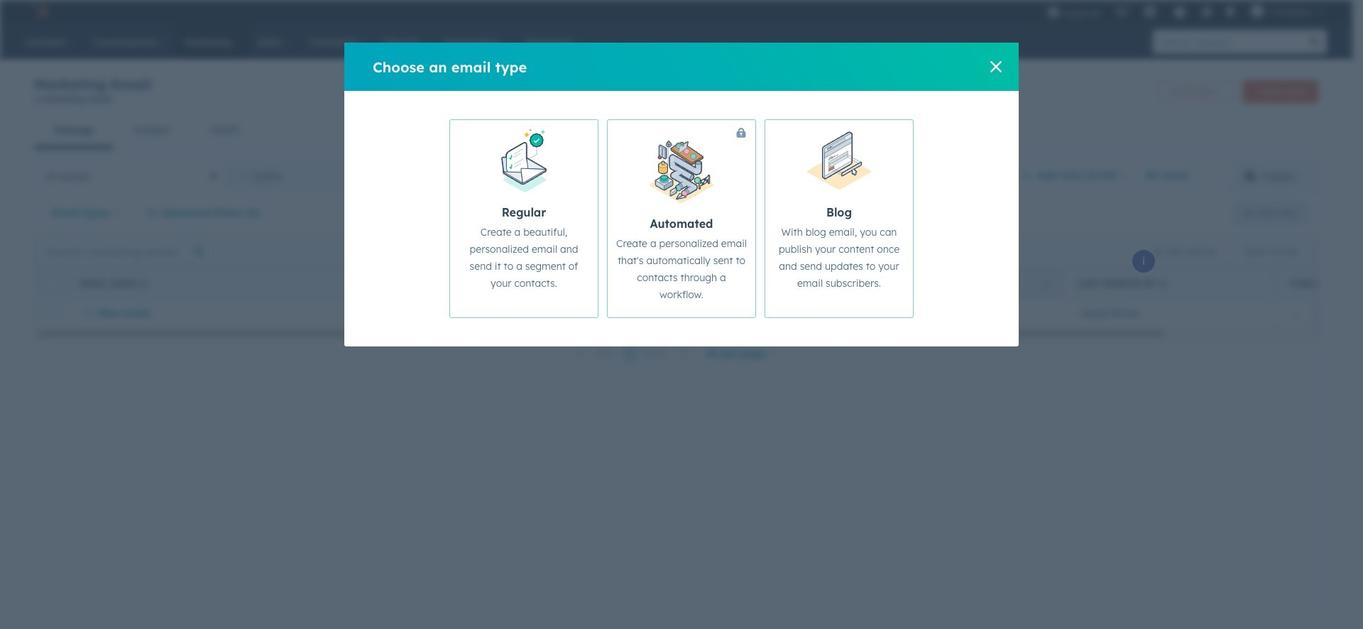 Task type: vqa. For each thing, say whether or not it's contained in the screenshot.
ORIGINAL SOURCE DATA 1
no



Task type: locate. For each thing, give the bounding box(es) containing it.
press to sort. element
[[548, 277, 553, 289], [690, 277, 695, 289], [832, 277, 837, 289]]

pagination navigation
[[568, 344, 697, 363]]

dialog
[[344, 43, 1019, 346]]

marketplaces image
[[1144, 6, 1156, 19]]

menu
[[1040, 0, 1336, 23]]

column header
[[1061, 268, 1275, 299]]

navigation
[[34, 113, 1319, 148]]

Search marketing emails search field
[[38, 239, 216, 264]]

0 horizontal spatial press to sort. image
[[548, 277, 553, 287]]

0 horizontal spatial press to sort. element
[[548, 277, 553, 289]]

1 press to sort. image from the left
[[548, 277, 553, 287]]

2 horizontal spatial press to sort. element
[[832, 277, 837, 289]]

press to sort. image for second press to sort. element
[[690, 277, 695, 287]]

banner
[[34, 75, 1319, 113]]

Search HubSpot search field
[[1153, 30, 1303, 54]]

None checkbox
[[449, 119, 599, 318], [607, 119, 756, 318], [765, 119, 914, 318], [449, 119, 599, 318], [607, 119, 756, 318], [765, 119, 914, 318]]

2 press to sort. element from the left
[[690, 277, 695, 289]]

close image
[[990, 61, 1002, 72]]

2 horizontal spatial press to sort. image
[[832, 277, 837, 287]]

1 horizontal spatial press to sort. image
[[690, 277, 695, 287]]

1 horizontal spatial press to sort. element
[[690, 277, 695, 289]]

2 press to sort. image from the left
[[690, 277, 695, 287]]

3 press to sort. image from the left
[[832, 277, 837, 287]]

press to sort. image
[[548, 277, 553, 287], [690, 277, 695, 287], [832, 277, 837, 287]]



Task type: describe. For each thing, give the bounding box(es) containing it.
press to sort. image for first press to sort. element from the left
[[548, 277, 553, 287]]

jacob simon image
[[1251, 5, 1264, 18]]

press to sort. image for 1st press to sort. element from right
[[832, 277, 837, 287]]

1 press to sort. element from the left
[[548, 277, 553, 289]]

3 press to sort. element from the left
[[832, 277, 837, 289]]

descending sort. press to sort ascending. element
[[1044, 277, 1050, 289]]

descending sort. press to sort ascending. image
[[1044, 277, 1050, 287]]



